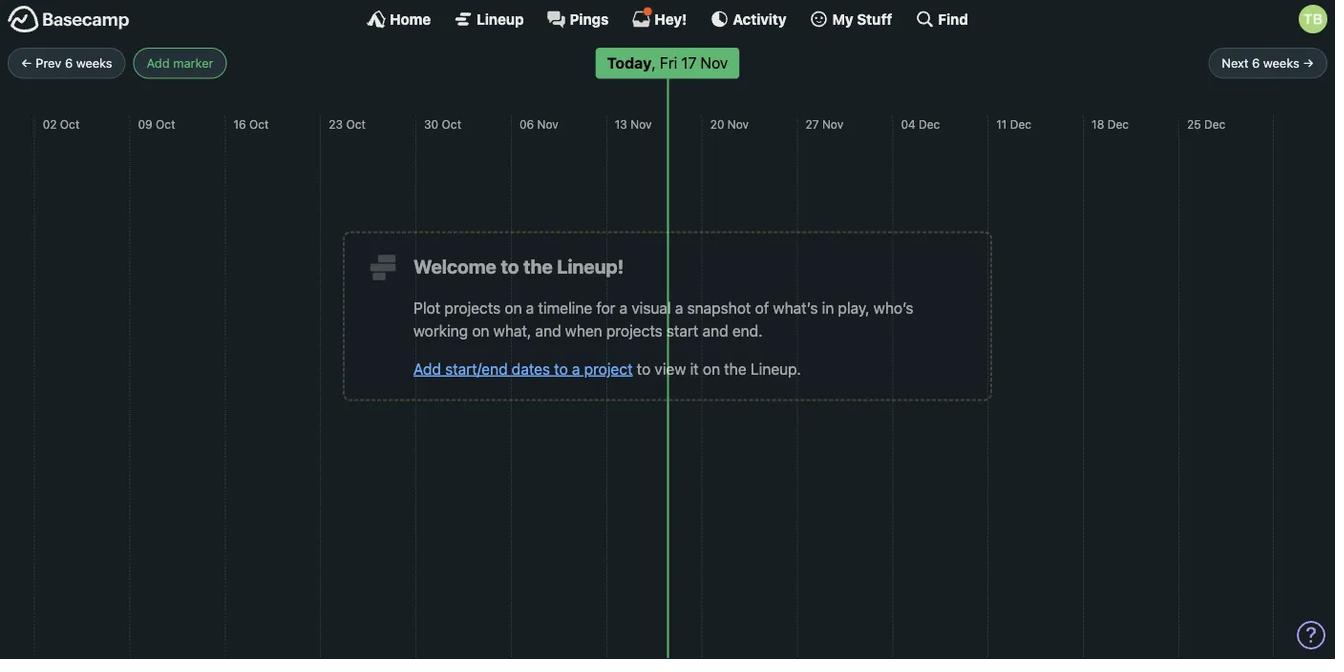 Task type: vqa. For each thing, say whether or not it's contained in the screenshot.
yet
no



Task type: locate. For each thing, give the bounding box(es) containing it.
3 oct from the left
[[249, 118, 269, 131]]

add for add start/end dates to a project to view it on the lineup.
[[414, 360, 441, 378]]

lineup!
[[557, 255, 624, 278]]

hey! button
[[632, 7, 687, 29]]

dec right 18
[[1107, 118, 1129, 131]]

0 horizontal spatial on
[[472, 322, 489, 340]]

1 and from the left
[[535, 322, 561, 340]]

nov for 27 nov
[[822, 118, 843, 131]]

and down snapshot
[[702, 322, 728, 340]]

the up timeline
[[523, 255, 553, 278]]

16 oct
[[233, 118, 269, 131]]

1 oct from the left
[[60, 118, 80, 131]]

add left marker
[[147, 56, 170, 70]]

projects down visual
[[606, 322, 663, 340]]

oct right 16 at the top left
[[249, 118, 269, 131]]

on up what,
[[505, 299, 522, 317]]

2 horizontal spatial on
[[703, 360, 720, 378]]

0 vertical spatial projects
[[444, 299, 501, 317]]

to
[[501, 255, 519, 278], [554, 360, 568, 378], [637, 360, 651, 378]]

1 vertical spatial add
[[414, 360, 441, 378]]

on left what,
[[472, 322, 489, 340]]

add start/end dates to a project link
[[414, 360, 633, 378]]

oct right 23
[[346, 118, 366, 131]]

dec right 11
[[1010, 118, 1031, 131]]

2 vertical spatial on
[[703, 360, 720, 378]]

add for add marker
[[147, 56, 170, 70]]

4 nov from the left
[[822, 118, 843, 131]]

2 6 from the left
[[1252, 56, 1260, 70]]

oct
[[60, 118, 80, 131], [156, 118, 175, 131], [249, 118, 269, 131], [346, 118, 366, 131], [442, 118, 461, 131]]

nov
[[537, 118, 558, 131], [631, 118, 652, 131], [728, 118, 749, 131], [822, 118, 843, 131]]

6
[[65, 56, 73, 70], [1252, 56, 1260, 70]]

what's
[[773, 299, 818, 317]]

4 oct from the left
[[346, 118, 366, 131]]

0 vertical spatial the
[[523, 255, 553, 278]]

0 vertical spatial add
[[147, 56, 170, 70]]

tim burton image
[[1299, 5, 1327, 33]]

11 dec
[[996, 118, 1031, 131]]

20
[[710, 118, 724, 131]]

working
[[414, 322, 468, 340]]

11
[[996, 118, 1007, 131]]

nov right 06
[[537, 118, 558, 131]]

hey!
[[655, 11, 687, 27]]

1 dec from the left
[[919, 118, 940, 131]]

oct for 02 oct
[[60, 118, 80, 131]]

18 dec
[[1092, 118, 1129, 131]]

what,
[[493, 322, 531, 340]]

dec right 04
[[919, 118, 940, 131]]

oct for 23 oct
[[346, 118, 366, 131]]

oct for 16 oct
[[249, 118, 269, 131]]

add down working
[[414, 360, 441, 378]]

13
[[615, 118, 627, 131]]

to right dates
[[554, 360, 568, 378]]

6 right prev
[[65, 56, 73, 70]]

find button
[[915, 10, 968, 29]]

0 horizontal spatial and
[[535, 322, 561, 340]]

1 horizontal spatial weeks
[[1263, 56, 1299, 70]]

nov right 20
[[728, 118, 749, 131]]

30
[[424, 118, 438, 131]]

dec right 25 in the right top of the page
[[1204, 118, 1225, 131]]

oct right 30
[[442, 118, 461, 131]]

6 right next
[[1252, 56, 1260, 70]]

the
[[523, 255, 553, 278], [724, 360, 746, 378]]

06
[[519, 118, 534, 131]]

0 vertical spatial on
[[505, 299, 522, 317]]

2 oct from the left
[[156, 118, 175, 131]]

projects up working
[[444, 299, 501, 317]]

a up what,
[[526, 299, 534, 317]]

09
[[138, 118, 153, 131]]

1 6 from the left
[[65, 56, 73, 70]]

0 horizontal spatial add
[[147, 56, 170, 70]]

27
[[806, 118, 819, 131]]

1 horizontal spatial 6
[[1252, 56, 1260, 70]]

2 weeks from the left
[[1263, 56, 1299, 70]]

3 dec from the left
[[1107, 118, 1129, 131]]

dates
[[512, 360, 550, 378]]

weeks left → at top right
[[1263, 56, 1299, 70]]

1 vertical spatial the
[[724, 360, 746, 378]]

nov for 06 nov
[[537, 118, 558, 131]]

23
[[329, 118, 343, 131]]

and
[[535, 322, 561, 340], [702, 322, 728, 340]]

25 dec
[[1187, 118, 1225, 131]]

for
[[596, 299, 615, 317]]

to left view
[[637, 360, 651, 378]]

find
[[938, 11, 968, 27]]

oct right 02
[[60, 118, 80, 131]]

5 oct from the left
[[442, 118, 461, 131]]

on right "it"
[[703, 360, 720, 378]]

when
[[565, 322, 602, 340]]

nov right '13'
[[631, 118, 652, 131]]

and down timeline
[[535, 322, 561, 340]]

20 nov
[[710, 118, 749, 131]]

oct right 09
[[156, 118, 175, 131]]

plot projects on a timeline for a visual a snapshot of what's in play, who's working on what, and when projects start and end.
[[414, 299, 913, 340]]

my stuff
[[832, 11, 892, 27]]

2 dec from the left
[[1010, 118, 1031, 131]]

0 horizontal spatial projects
[[444, 299, 501, 317]]

1 horizontal spatial the
[[724, 360, 746, 378]]

the down end.
[[724, 360, 746, 378]]

dec
[[919, 118, 940, 131], [1010, 118, 1031, 131], [1107, 118, 1129, 131], [1204, 118, 1225, 131]]

0 horizontal spatial to
[[501, 255, 519, 278]]

next
[[1222, 56, 1249, 70]]

25
[[1187, 118, 1201, 131]]

1 horizontal spatial and
[[702, 322, 728, 340]]

lineup
[[477, 11, 524, 27]]

add
[[147, 56, 170, 70], [414, 360, 441, 378]]

to right the welcome at the top left of page
[[501, 255, 519, 278]]

13 nov
[[615, 118, 652, 131]]

nov for 20 nov
[[728, 118, 749, 131]]

next 6 weeks →
[[1222, 56, 1314, 70]]

1 horizontal spatial projects
[[606, 322, 663, 340]]

weeks
[[76, 56, 112, 70], [1263, 56, 1299, 70]]

visual
[[632, 299, 671, 317]]

projects
[[444, 299, 501, 317], [606, 322, 663, 340]]

3 nov from the left
[[728, 118, 749, 131]]

a
[[526, 299, 534, 317], [619, 299, 628, 317], [675, 299, 683, 317], [572, 360, 580, 378]]

0 horizontal spatial 6
[[65, 56, 73, 70]]

marker
[[173, 56, 213, 70]]

nov right the 27
[[822, 118, 843, 131]]

on
[[505, 299, 522, 317], [472, 322, 489, 340], [703, 360, 720, 378]]

1 horizontal spatial add
[[414, 360, 441, 378]]

4 dec from the left
[[1204, 118, 1225, 131]]

1 nov from the left
[[537, 118, 558, 131]]

0 horizontal spatial weeks
[[76, 56, 112, 70]]

2 nov from the left
[[631, 118, 652, 131]]

activity
[[733, 11, 786, 27]]

today
[[607, 54, 652, 72]]

weeks right prev
[[76, 56, 112, 70]]

1 horizontal spatial on
[[505, 299, 522, 317]]



Task type: describe. For each thing, give the bounding box(es) containing it.
1 weeks from the left
[[76, 56, 112, 70]]

02 oct
[[43, 118, 80, 131]]

add marker link
[[133, 48, 227, 79]]

my stuff button
[[809, 10, 892, 29]]

start/end
[[445, 360, 508, 378]]

lineup link
[[454, 10, 524, 29]]

dec for 04 dec
[[919, 118, 940, 131]]

view
[[655, 360, 686, 378]]

start
[[667, 322, 698, 340]]

06 nov
[[519, 118, 558, 131]]

23 oct
[[329, 118, 366, 131]]

← prev 6 weeks
[[21, 56, 112, 70]]

18
[[1092, 118, 1104, 131]]

27 nov
[[806, 118, 843, 131]]

30 oct
[[424, 118, 461, 131]]

my
[[832, 11, 853, 27]]

dec for 11 dec
[[1010, 118, 1031, 131]]

a left project at the bottom left of page
[[572, 360, 580, 378]]

→
[[1303, 56, 1314, 70]]

nov for 13 nov
[[631, 118, 652, 131]]

02
[[43, 118, 57, 131]]

who's
[[874, 299, 913, 317]]

04 dec
[[901, 118, 940, 131]]

oct for 09 oct
[[156, 118, 175, 131]]

oct for 30 oct
[[442, 118, 461, 131]]

2 horizontal spatial to
[[637, 360, 651, 378]]

add start/end dates to a project to view it on the lineup.
[[414, 360, 801, 378]]

dec for 18 dec
[[1107, 118, 1129, 131]]

welcome
[[414, 255, 497, 278]]

it
[[690, 360, 699, 378]]

plot
[[414, 299, 440, 317]]

04
[[901, 118, 915, 131]]

snapshot
[[687, 299, 751, 317]]

dec for 25 dec
[[1204, 118, 1225, 131]]

a right for
[[619, 299, 628, 317]]

prev
[[36, 56, 61, 70]]

1 vertical spatial projects
[[606, 322, 663, 340]]

add marker
[[147, 56, 213, 70]]

end.
[[732, 322, 763, 340]]

timeline
[[538, 299, 592, 317]]

in
[[822, 299, 834, 317]]

pings
[[570, 11, 609, 27]]

2 and from the left
[[702, 322, 728, 340]]

of
[[755, 299, 769, 317]]

1 vertical spatial on
[[472, 322, 489, 340]]

welcome to the lineup!
[[414, 255, 624, 278]]

switch accounts image
[[8, 5, 130, 34]]

main element
[[0, 0, 1335, 37]]

0 horizontal spatial the
[[523, 255, 553, 278]]

home link
[[367, 10, 431, 29]]

pings button
[[547, 10, 609, 29]]

←
[[21, 56, 32, 70]]

lineup.
[[750, 360, 801, 378]]

09 oct
[[138, 118, 175, 131]]

a up start
[[675, 299, 683, 317]]

1 horizontal spatial to
[[554, 360, 568, 378]]

play,
[[838, 299, 870, 317]]

home
[[390, 11, 431, 27]]

16
[[233, 118, 246, 131]]

activity link
[[710, 10, 786, 29]]

project
[[584, 360, 633, 378]]

stuff
[[857, 11, 892, 27]]



